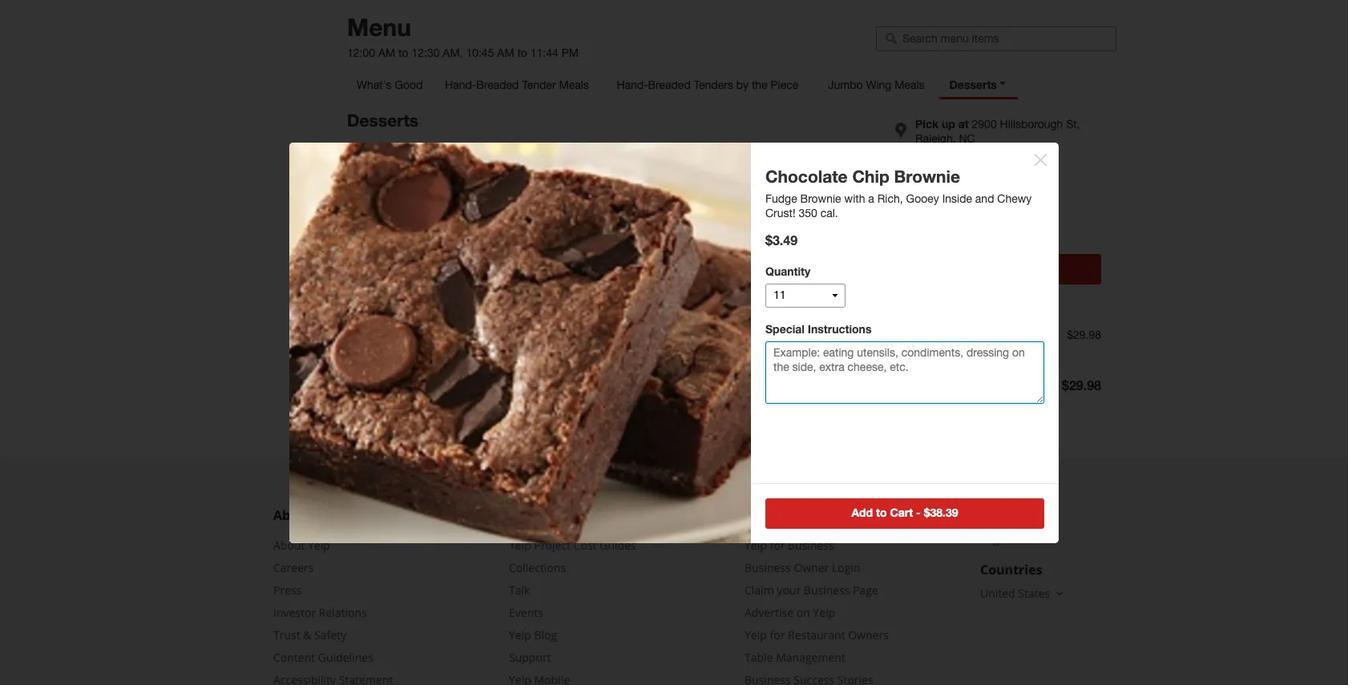 Task type: vqa. For each thing, say whether or not it's contained in the screenshot.


Task type: locate. For each thing, give the bounding box(es) containing it.
breaded for tenders
[[648, 79, 691, 91]]

yelp up "collections" link
[[509, 538, 532, 553]]

brownie
[[706, 157, 750, 171], [895, 166, 961, 186], [655, 174, 696, 187], [801, 193, 842, 206]]

ready
[[949, 173, 979, 186]]

talk
[[509, 583, 530, 598]]

1 vertical spatial for
[[770, 538, 785, 553]]

select item quantity element
[[766, 265, 846, 308]]

tab list containing what's good
[[347, 71, 1018, 99]]

about for about yelp careers press investor relations trust & safety content guidelines
[[273, 538, 305, 553]]

crust! inside 'menu'
[[657, 203, 688, 215]]

chocolate inside the × dialog
[[766, 166, 848, 186]]

piece
[[771, 79, 799, 91]]

0 horizontal spatial 350
[[691, 203, 709, 215]]

chocolate
[[358, 157, 413, 171], [620, 157, 675, 171], [766, 166, 848, 186]]

special
[[766, 323, 805, 336]]

with inside the × dialog
[[845, 193, 866, 206]]

1 horizontal spatial fudge
[[766, 193, 798, 206]]

business owner login link
[[745, 560, 861, 575]]

1 horizontal spatial a
[[869, 193, 875, 206]]

add to cart - $38.39
[[852, 506, 959, 519]]

-
[[917, 506, 921, 519]]

1 horizontal spatial gooey
[[907, 193, 940, 206]]

desserts
[[347, 110, 419, 130]]

breaded down 10:45
[[477, 79, 519, 91]]

1 about from the top
[[273, 507, 312, 524]]

rich,
[[620, 188, 645, 201], [878, 193, 903, 206]]

2 hand- from the left
[[617, 79, 648, 91]]

events link
[[509, 605, 544, 620]]

1 horizontal spatial hand-
[[617, 79, 648, 91]]

business
[[798, 507, 854, 524], [788, 538, 835, 553], [745, 560, 791, 575], [804, 583, 850, 598]]

0 vertical spatial $29.98
[[1067, 329, 1102, 342]]

0 horizontal spatial crust!
[[657, 203, 688, 215]]

2 breaded from the left
[[648, 79, 691, 91]]

about up about yelp link
[[273, 507, 312, 524]]

page
[[853, 583, 879, 598]]

about
[[273, 507, 312, 524], [273, 538, 305, 553]]

extra cheese sauce 120 cal
[[358, 0, 481, 20]]

12:00
[[347, 47, 375, 59]]

0 horizontal spatial gooey
[[649, 188, 682, 201]]

raleigh,
[[916, 133, 956, 145]]

0 vertical spatial about
[[273, 507, 312, 524]]

pick up at
[[916, 117, 969, 131]]

trust & safety link
[[273, 628, 347, 643]]

1 horizontal spatial chewy
[[998, 193, 1032, 206]]

Search menu items text field
[[903, 31, 1109, 45]]

tab list
[[347, 71, 1018, 99]]

about inside the about yelp careers press investor relations trust & safety content guidelines
[[273, 538, 305, 553]]

support
[[509, 650, 551, 665]]

restaurant
[[788, 628, 846, 643]]

cal. inside the × dialog
[[821, 207, 839, 220]]

for
[[776, 507, 795, 524], [770, 538, 785, 553], [770, 628, 785, 643]]

0 horizontal spatial am
[[378, 47, 395, 59]]

about yelp careers press investor relations trust & safety content guidelines
[[273, 538, 374, 665]]

$29.98
[[1067, 329, 1102, 342], [1063, 378, 1102, 393]]

1 hand- from the left
[[445, 79, 477, 91]]

breaded for tender
[[477, 79, 519, 91]]

at
[[959, 117, 969, 131]]

attention
[[398, 292, 471, 312], [391, 338, 440, 352]]

barq's
[[934, 358, 967, 371]]

1 horizontal spatial chip
[[853, 166, 890, 186]]

12
[[1043, 343, 1055, 356]]

0 horizontal spatial with
[[699, 174, 720, 187]]

0 vertical spatial a
[[723, 174, 729, 187]]

1 horizontal spatial to
[[518, 47, 528, 59]]

good
[[395, 79, 423, 91]]

1 horizontal spatial breaded
[[648, 79, 691, 91]]

0 vertical spatial required
[[476, 292, 549, 312]]

1 vertical spatial order
[[347, 292, 393, 312]]

0 horizontal spatial chocolate
[[358, 157, 413, 171]]

2 meals from the left
[[895, 79, 925, 91]]

to right add
[[877, 506, 887, 519]]

breaded left tenders on the top of the page
[[648, 79, 691, 91]]

a
[[723, 174, 729, 187], [869, 193, 875, 206]]

oz.
[[916, 358, 931, 371]]

what's
[[357, 79, 392, 91]]

advertise on yelp link
[[745, 605, 836, 620]]

chewy inside the × dialog
[[998, 193, 1032, 206]]

0 vertical spatial fudge
[[620, 174, 652, 187]]

for down advertise
[[770, 628, 785, 643]]

1 horizontal spatial 350
[[799, 207, 818, 220]]

to left 12:30
[[399, 47, 409, 59]]

1 vertical spatial a
[[869, 193, 875, 206]]

×
[[1032, 140, 1050, 174]]

yelp up the careers link
[[308, 538, 330, 553]]

inside inside the × dialog
[[943, 193, 973, 206]]

root
[[970, 358, 994, 371]]

am right 10:45
[[497, 47, 514, 59]]

business up claim at the right of the page
[[745, 560, 791, 575]]

business down owner
[[804, 583, 850, 598]]

jumbo
[[829, 79, 863, 91]]

advertise
[[745, 605, 794, 620]]

chocolate chip brownie fudge brownie with a rich, gooey inside and chewy crust! 350 cal. inside the × dialog
[[766, 166, 1032, 220]]

1 breaded from the left
[[477, 79, 519, 91]]

for up business owner login link
[[770, 538, 785, 553]]

1 vertical spatial fudge
[[766, 193, 798, 206]]

chip inside the × dialog
[[853, 166, 890, 186]]

meals right wing
[[895, 79, 925, 91]]

nc
[[959, 133, 976, 145]]

0 horizontal spatial meals
[[559, 79, 589, 91]]

0 horizontal spatial a
[[723, 174, 729, 187]]

2 horizontal spatial chocolate
[[766, 166, 848, 186]]

1 horizontal spatial chocolate chip brownie fudge brownie with a rich, gooey inside and chewy crust! 350 cal.
[[766, 166, 1032, 220]]

to left 11:44
[[518, 47, 528, 59]]

yelp up yelp for business link
[[745, 507, 773, 524]]

2 am from the left
[[497, 47, 514, 59]]

yelp project cost guides collections talk events yelp blog support
[[509, 538, 636, 665]]

menu
[[347, 0, 872, 458]]

cookie
[[453, 157, 491, 171]]

1 horizontal spatial and
[[976, 193, 995, 206]]

1 horizontal spatial inside
[[943, 193, 973, 206]]

12:30
[[412, 47, 440, 59]]

yelp right on
[[813, 605, 836, 620]]

yelp for restaurant owners link
[[745, 628, 889, 643]]

up
[[942, 117, 956, 131]]

collections
[[509, 560, 566, 575]]

0 vertical spatial order
[[916, 173, 946, 186]]

1 horizontal spatial meals
[[895, 79, 925, 91]]

1 horizontal spatial cal.
[[821, 207, 839, 220]]

Special Instructions text field
[[766, 342, 1045, 404]]

1 horizontal spatial am
[[497, 47, 514, 59]]

am,
[[443, 47, 463, 59]]

menu 12:00 am to 12:30 am, 10:45 am to 11:44 pm
[[347, 13, 579, 59]]

350
[[691, 203, 709, 215], [799, 207, 818, 220]]

am right 12:00
[[378, 47, 395, 59]]

1 vertical spatial with
[[845, 193, 866, 206]]

2 about from the top
[[273, 538, 305, 553]]

by
[[737, 79, 749, 91]]

guides
[[600, 538, 636, 553]]

countries
[[981, 561, 1043, 579]]

a inside the × dialog
[[869, 193, 875, 206]]

meals
[[559, 79, 589, 91], [895, 79, 925, 91]]

2900
[[972, 118, 997, 131]]

chip
[[678, 157, 703, 171], [853, 166, 890, 186]]

claim
[[745, 583, 774, 598]]

2 horizontal spatial to
[[877, 506, 887, 519]]

change button
[[916, 190, 949, 205]]

inside
[[685, 188, 715, 201], [943, 193, 973, 206]]

1 vertical spatial about
[[273, 538, 305, 553]]

0 horizontal spatial and
[[718, 188, 737, 201]]

1 horizontal spatial crust!
[[766, 207, 796, 220]]

crust!
[[657, 203, 688, 215], [766, 207, 796, 220]]

claim your business page link
[[745, 583, 879, 598]]

rich, inside the × dialog
[[878, 193, 903, 206]]

cajun
[[916, 329, 945, 342]]

yelp up claim at the right of the page
[[745, 538, 767, 553]]

0 horizontal spatial hand-
[[445, 79, 477, 91]]

1 horizontal spatial with
[[845, 193, 866, 206]]

1 am from the left
[[378, 47, 395, 59]]

for up yelp for business link
[[776, 507, 795, 524]]

0 horizontal spatial fudge
[[620, 174, 652, 187]]

content guidelines link
[[273, 650, 374, 665]]

0 vertical spatial for
[[776, 507, 795, 524]]

meals down pm
[[559, 79, 589, 91]]

× dialog
[[0, 0, 1349, 686]]

add to cart - $38.39 button
[[766, 498, 1045, 529]]

careers link
[[273, 560, 314, 575]]

menu containing desserts
[[347, 0, 872, 458]]

0 horizontal spatial chewy
[[620, 203, 654, 215]]

hand-breaded tender meals
[[445, 79, 589, 91]]

0 horizontal spatial breaded
[[477, 79, 519, 91]]

a inside 'menu'
[[723, 174, 729, 187]]

change
[[916, 192, 949, 203]]

wing
[[866, 79, 892, 91]]

no
[[984, 329, 998, 342]]

for for yelp for business business owner login claim your business page advertise on yelp yelp for restaurant owners table management
[[770, 538, 785, 553]]

chocolate chip brownie fudge brownie with a rich, gooey inside and chewy crust! 350 cal.
[[620, 157, 750, 215], [766, 166, 1032, 220]]

about up the careers link
[[273, 538, 305, 553]]

discover
[[509, 507, 564, 524]]

0 horizontal spatial inside
[[685, 188, 715, 201]]

login
[[832, 560, 861, 575]]

1 horizontal spatial rich,
[[878, 193, 903, 206]]



Task type: describe. For each thing, give the bounding box(es) containing it.
owner
[[794, 560, 829, 575]]

0 vertical spatial attention
[[398, 292, 471, 312]]

about yelp link
[[273, 538, 330, 553]]

management
[[776, 650, 846, 665]]

0 horizontal spatial chocolate chip brownie fudge brownie with a rich, gooey inside and chewy crust! 350 cal.
[[620, 157, 750, 215]]

table
[[745, 650, 773, 665]]

sauce
[[428, 0, 460, 5]]

1 vertical spatial order attention required
[[358, 338, 492, 352]]

content
[[273, 650, 315, 665]]

parm
[[948, 343, 975, 356]]

0 vertical spatial order attention required
[[347, 292, 549, 312]]

cajun garlic, no dressing, garlic parm waffle fries, 12 oz. barq's root beer
[[916, 329, 1055, 371]]

yelp up the table
[[745, 628, 767, 643]]

cal
[[358, 7, 372, 20]]

cart
[[890, 506, 914, 519]]

business up yelp for business link
[[798, 507, 854, 524]]

120
[[463, 0, 481, 5]]

press
[[273, 583, 302, 598]]

hand- for hand-breaded tender meals
[[445, 79, 477, 91]]

safety
[[314, 628, 347, 643]]

chewy inside 'menu'
[[620, 203, 654, 215]]

yelp inside the about yelp careers press investor relations trust & safety content guidelines
[[308, 538, 330, 553]]

cheese
[[387, 0, 425, 5]]

10:45
[[466, 47, 494, 59]]

0 horizontal spatial chip
[[678, 157, 703, 171]]

yelp for business
[[745, 507, 854, 524]]

to inside button
[[877, 506, 887, 519]]

quantity
[[766, 265, 811, 279]]

for for yelp for business
[[776, 507, 795, 524]]

trust
[[273, 628, 300, 643]]

order ready
[[916, 173, 979, 186]]

support link
[[509, 650, 551, 665]]

waffle
[[978, 343, 1009, 356]]

0 horizontal spatial cal.
[[713, 203, 730, 215]]

garlic
[[916, 343, 945, 356]]

11:44
[[531, 47, 559, 59]]

yelp down events link
[[509, 628, 532, 643]]

project
[[534, 538, 571, 553]]

hillsborough
[[1000, 118, 1064, 131]]

gooey inside the × dialog
[[907, 193, 940, 206]]

what's good
[[357, 79, 423, 91]]

careers
[[273, 560, 314, 575]]

0 vertical spatial with
[[699, 174, 720, 187]]

hand-breaded tenders by the piece
[[617, 79, 799, 91]]

pick
[[916, 117, 939, 131]]

beer
[[997, 358, 1020, 371]]

the
[[752, 79, 768, 91]]

blog
[[534, 628, 557, 643]]

relations
[[319, 605, 367, 620]]

cost
[[574, 538, 597, 553]]

investor
[[273, 605, 316, 620]]

2 vertical spatial order
[[358, 338, 388, 352]]

$3.49
[[766, 233, 798, 248]]

special instructions
[[766, 323, 872, 336]]

collections link
[[509, 560, 566, 575]]

tender
[[522, 79, 556, 91]]

1 vertical spatial $29.98
[[1063, 378, 1102, 393]]

about for about
[[273, 507, 312, 524]]

1 meals from the left
[[559, 79, 589, 91]]

on
[[797, 605, 811, 620]]

dressing,
[[1001, 329, 1048, 342]]

menu
[[347, 13, 411, 42]]

business up owner
[[788, 538, 835, 553]]

extra
[[358, 0, 384, 5]]

350 inside the × dialog
[[799, 207, 818, 220]]

2900 hillsborough st, raleigh, nc
[[916, 118, 1081, 145]]

2 vertical spatial for
[[770, 628, 785, 643]]

yelp project cost guides link
[[509, 538, 636, 553]]

add
[[852, 506, 873, 519]]

× button
[[1032, 140, 1050, 174]]

chocolate chunk cookie
[[358, 157, 491, 171]]

press link
[[273, 583, 302, 598]]

&
[[303, 628, 312, 643]]

chunk
[[416, 157, 450, 171]]

events
[[509, 605, 544, 620]]

crust! inside the × dialog
[[766, 207, 796, 220]]

fudge inside the × dialog
[[766, 193, 798, 206]]

owners
[[849, 628, 889, 643]]

yelp blog link
[[509, 628, 557, 643]]

st,
[[1067, 118, 1081, 131]]

0 horizontal spatial rich,
[[620, 188, 645, 201]]

hand- for hand-breaded tenders by the piece
[[617, 79, 648, 91]]

0 horizontal spatial to
[[399, 47, 409, 59]]

$38.39
[[924, 506, 959, 519]]

fries,
[[1012, 343, 1039, 356]]

1 vertical spatial attention
[[391, 338, 440, 352]]

your
[[777, 583, 801, 598]]

instructions
[[808, 323, 872, 336]]

jumbo wing meals
[[829, 79, 925, 91]]

pm
[[562, 47, 579, 59]]

1 vertical spatial required
[[444, 338, 492, 352]]

tenders
[[694, 79, 734, 91]]

1 horizontal spatial chocolate
[[620, 157, 675, 171]]

and inside the × dialog
[[976, 193, 995, 206]]



